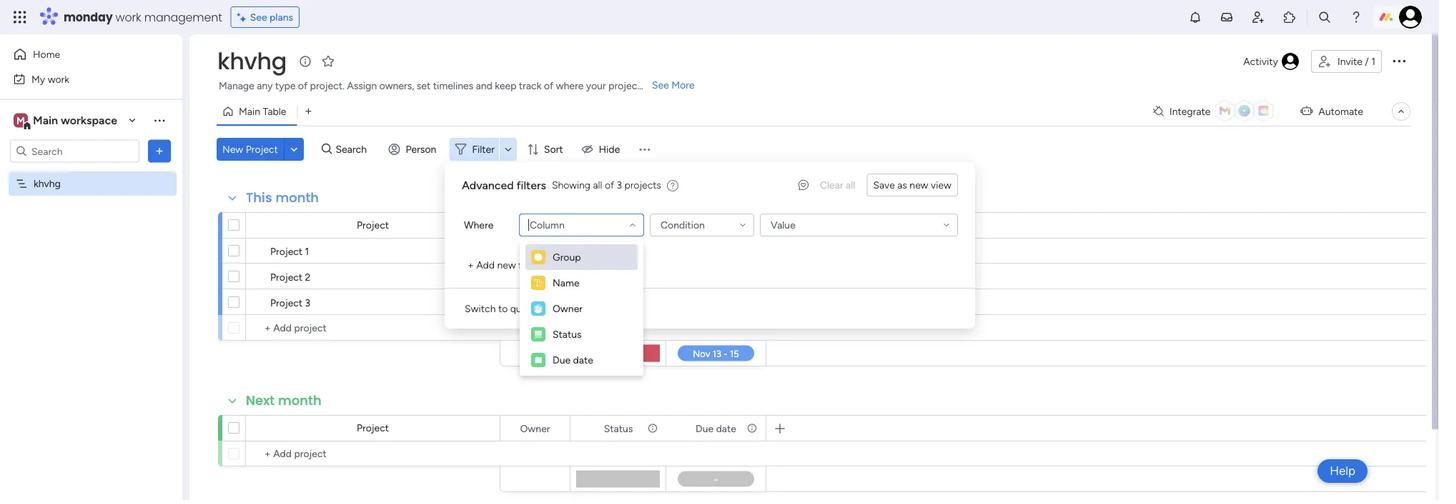 Task type: describe. For each thing, give the bounding box(es) containing it.
to
[[498, 303, 508, 315]]

+ add new filter
[[468, 259, 539, 271]]

0 horizontal spatial of
[[298, 80, 308, 92]]

invite
[[1338, 55, 1363, 68]]

assign
[[347, 80, 377, 92]]

advanced filters showing all of 3 projects
[[462, 178, 661, 192]]

main table
[[239, 105, 286, 118]]

person
[[406, 143, 436, 155]]

plans
[[270, 11, 293, 23]]

switch to quick filters button
[[459, 297, 568, 320]]

showing
[[552, 179, 591, 191]]

switch
[[465, 303, 496, 315]]

new project button
[[217, 138, 284, 161]]

2
[[305, 271, 311, 283]]

menu image
[[637, 142, 651, 157]]

hide button
[[576, 138, 629, 161]]

add
[[476, 259, 495, 271]]

as
[[897, 179, 907, 191]]

new project
[[222, 143, 278, 155]]

inbox image
[[1220, 10, 1234, 24]]

help
[[1330, 464, 1355, 479]]

autopilot image
[[1301, 102, 1313, 120]]

column information image for status
[[647, 220, 658, 231]]

main for main workspace
[[33, 114, 58, 127]]

where
[[464, 219, 493, 231]]

see for see more
[[652, 79, 669, 91]]

0 vertical spatial filters
[[517, 178, 546, 192]]

see more
[[652, 79, 695, 91]]

1 vertical spatial due
[[553, 354, 571, 366]]

1 due date field from the top
[[692, 218, 740, 233]]

column information image for due date
[[746, 423, 758, 434]]

1 vertical spatial 1
[[305, 245, 309, 257]]

see more link
[[651, 78, 696, 92]]

home
[[33, 48, 60, 60]]

1 inside button
[[1371, 55, 1375, 68]]

collapse board header image
[[1396, 106, 1407, 117]]

workspace
[[61, 114, 117, 127]]

dapulse integrations image
[[1153, 106, 1164, 117]]

1 vertical spatial owner
[[553, 303, 583, 315]]

sort
[[544, 143, 563, 155]]

notifications image
[[1188, 10, 1202, 24]]

timelines
[[433, 80, 473, 92]]

clear all button
[[814, 174, 861, 197]]

khvhg list box
[[0, 169, 182, 389]]

this
[[246, 189, 272, 207]]

integrate
[[1170, 105, 1211, 118]]

project 1
[[270, 245, 309, 257]]

monday work management
[[64, 9, 222, 25]]

gary orlando image
[[1399, 6, 1422, 29]]

monday
[[64, 9, 113, 25]]

invite / 1 button
[[1311, 50, 1382, 73]]

1 horizontal spatial of
[[544, 80, 553, 92]]

project 3
[[270, 297, 310, 309]]

management
[[144, 9, 222, 25]]

1 owner field from the top
[[517, 218, 554, 233]]

set
[[417, 80, 431, 92]]

on
[[628, 246, 639, 258]]

1 vertical spatial status
[[553, 329, 582, 341]]

project
[[609, 80, 641, 92]]

and
[[476, 80, 492, 92]]

project 2
[[270, 271, 311, 283]]

khvhg inside list box
[[34, 178, 61, 190]]

person button
[[383, 138, 445, 161]]

all inside 'button'
[[846, 179, 855, 191]]

name
[[553, 277, 579, 289]]

condition
[[661, 219, 705, 231]]

manage
[[219, 80, 254, 92]]

filter button
[[449, 138, 517, 161]]

this month
[[246, 189, 319, 207]]

workspace image
[[14, 113, 28, 128]]

owners,
[[379, 80, 414, 92]]

Next month field
[[242, 392, 325, 410]]

1 vertical spatial date
[[573, 354, 593, 366]]

invite / 1
[[1338, 55, 1375, 68]]

0 horizontal spatial options image
[[152, 144, 167, 158]]

keep
[[495, 80, 516, 92]]

filter
[[472, 143, 495, 155]]

your
[[586, 80, 606, 92]]

projects
[[625, 179, 661, 191]]

workspace options image
[[152, 113, 167, 127]]

group
[[553, 251, 581, 263]]

any
[[257, 80, 273, 92]]

done
[[606, 271, 630, 283]]

search everything image
[[1318, 10, 1332, 24]]

date for first the 'due date' field from the bottom of the page
[[716, 423, 736, 435]]

month for this month
[[276, 189, 319, 207]]

2 + add project text field from the top
[[253, 445, 493, 463]]

project.
[[310, 80, 345, 92]]

2 vertical spatial status
[[604, 423, 633, 435]]

see plans
[[250, 11, 293, 23]]

workspace selection element
[[14, 112, 119, 130]]

view
[[931, 179, 952, 191]]

0 vertical spatial options image
[[1391, 52, 1408, 69]]

all inside the advanced filters showing all of 3 projects
[[593, 179, 602, 191]]

home button
[[9, 43, 154, 66]]

Search in workspace field
[[30, 143, 119, 159]]

my work
[[31, 73, 69, 85]]

add view image
[[306, 106, 311, 117]]

/
[[1365, 55, 1369, 68]]

new
[[222, 143, 243, 155]]

track
[[519, 80, 541, 92]]

due date for 1st the 'due date' field from the top of the page
[[696, 219, 736, 232]]

2 due date field from the top
[[692, 421, 740, 436]]

column information image for status
[[647, 423, 658, 434]]

apps image
[[1283, 10, 1297, 24]]

save as new view
[[873, 179, 952, 191]]

+
[[468, 259, 474, 271]]

main for main table
[[239, 105, 260, 118]]



Task type: locate. For each thing, give the bounding box(es) containing it.
v2 search image
[[322, 141, 332, 157]]

save
[[873, 179, 895, 191]]

filters down sort popup button
[[517, 178, 546, 192]]

next
[[246, 392, 275, 410]]

2 column information image from the left
[[746, 220, 758, 231]]

my work button
[[9, 68, 154, 90]]

show board description image
[[297, 54, 314, 69]]

0 horizontal spatial see
[[250, 11, 267, 23]]

1 horizontal spatial work
[[116, 9, 141, 25]]

1 column information image from the left
[[647, 423, 658, 434]]

0 horizontal spatial work
[[48, 73, 69, 85]]

1 status field from the top
[[600, 218, 636, 233]]

1 vertical spatial new
[[497, 259, 516, 271]]

of
[[298, 80, 308, 92], [544, 80, 553, 92], [605, 179, 614, 191]]

m
[[16, 114, 25, 127]]

1 all from the left
[[593, 179, 602, 191]]

options image right the /
[[1391, 52, 1408, 69]]

3 left projects
[[617, 179, 622, 191]]

month right this
[[276, 189, 319, 207]]

see plans button
[[231, 6, 300, 28]]

column information image left value
[[746, 220, 758, 231]]

next month
[[246, 392, 321, 410]]

clear
[[820, 179, 843, 191]]

1 vertical spatial status field
[[600, 421, 636, 436]]

0 horizontal spatial column information image
[[647, 423, 658, 434]]

arrow down image
[[500, 141, 517, 158]]

new right add on the bottom left of the page
[[497, 259, 516, 271]]

0 horizontal spatial all
[[593, 179, 602, 191]]

1 horizontal spatial new
[[910, 179, 928, 191]]

my
[[31, 73, 45, 85]]

invite members image
[[1251, 10, 1265, 24]]

advanced
[[462, 178, 514, 192]]

0 horizontal spatial column information image
[[647, 220, 658, 231]]

khvhg down search in workspace field
[[34, 178, 61, 190]]

Search field
[[332, 139, 375, 159]]

+ add new filter button
[[462, 254, 545, 277]]

column information image up the "it"
[[647, 220, 658, 231]]

main inside main table "button"
[[239, 105, 260, 118]]

angle down image
[[291, 144, 298, 155]]

1 horizontal spatial 1
[[1371, 55, 1375, 68]]

due date for first the 'due date' field from the bottom of the page
[[696, 423, 736, 435]]

quick
[[510, 303, 534, 315]]

table
[[263, 105, 286, 118]]

month inside next month field
[[278, 392, 321, 410]]

1 vertical spatial owner field
[[517, 421, 554, 436]]

help button
[[1318, 460, 1368, 483]]

1 up 2
[[305, 245, 309, 257]]

work right monday
[[116, 9, 141, 25]]

date
[[716, 219, 736, 232], [573, 354, 593, 366], [716, 423, 736, 435]]

0 vertical spatial work
[[116, 9, 141, 25]]

all right showing
[[593, 179, 602, 191]]

see for see plans
[[250, 11, 267, 23]]

2 column information image from the left
[[746, 423, 758, 434]]

1 vertical spatial see
[[652, 79, 669, 91]]

Owner field
[[517, 218, 554, 233], [517, 421, 554, 436]]

more
[[672, 79, 695, 91]]

3 down 2
[[305, 297, 310, 309]]

sort button
[[521, 138, 572, 161]]

type
[[275, 80, 296, 92]]

work for monday
[[116, 9, 141, 25]]

see left plans
[[250, 11, 267, 23]]

month
[[276, 189, 319, 207], [278, 392, 321, 410]]

1 column information image from the left
[[647, 220, 658, 231]]

switch to quick filters
[[465, 303, 562, 315]]

of left projects
[[605, 179, 614, 191]]

2 vertical spatial due
[[696, 423, 714, 435]]

help image
[[1349, 10, 1363, 24]]

1 horizontal spatial options image
[[1391, 52, 1408, 69]]

of right track at the top of page
[[544, 80, 553, 92]]

v2 user feedback image
[[799, 178, 809, 193]]

due date
[[696, 219, 736, 232], [553, 354, 593, 366], [696, 423, 736, 435]]

2 vertical spatial date
[[716, 423, 736, 435]]

0 horizontal spatial 1
[[305, 245, 309, 257]]

stands.
[[643, 80, 675, 92]]

2 all from the left
[[846, 179, 855, 191]]

0 vertical spatial owner field
[[517, 218, 554, 233]]

main
[[239, 105, 260, 118], [33, 114, 58, 127]]

new for view
[[910, 179, 928, 191]]

1 vertical spatial work
[[48, 73, 69, 85]]

0 vertical spatial date
[[716, 219, 736, 232]]

see
[[250, 11, 267, 23], [652, 79, 669, 91]]

working on it
[[588, 246, 648, 258]]

due
[[696, 219, 714, 232], [553, 354, 571, 366], [696, 423, 714, 435]]

activity
[[1243, 55, 1278, 68]]

select product image
[[13, 10, 27, 24]]

0 vertical spatial 3
[[617, 179, 622, 191]]

0 horizontal spatial khvhg
[[34, 178, 61, 190]]

work
[[116, 9, 141, 25], [48, 73, 69, 85]]

2 owner field from the top
[[517, 421, 554, 436]]

project
[[246, 143, 278, 155], [357, 219, 389, 231], [270, 245, 303, 257], [270, 271, 303, 283], [270, 297, 303, 309], [357, 422, 389, 434]]

new inside button
[[497, 259, 516, 271]]

Due date field
[[692, 218, 740, 233], [692, 421, 740, 436]]

it
[[642, 246, 648, 258]]

0 vertical spatial due date field
[[692, 218, 740, 233]]

working
[[588, 246, 625, 258]]

column information image for due date
[[746, 220, 758, 231]]

1 horizontal spatial main
[[239, 105, 260, 118]]

0 vertical spatial owner
[[520, 219, 550, 232]]

due for 1st the 'due date' field from the top of the page
[[696, 219, 714, 232]]

1 vertical spatial due date field
[[692, 421, 740, 436]]

1 horizontal spatial 3
[[617, 179, 622, 191]]

0 vertical spatial + add project text field
[[253, 320, 493, 337]]

khvhg up any
[[217, 45, 287, 77]]

month for next month
[[278, 392, 321, 410]]

option
[[0, 171, 182, 174]]

work inside button
[[48, 73, 69, 85]]

filters
[[517, 178, 546, 192], [537, 303, 562, 315]]

clear all
[[820, 179, 855, 191]]

filters inside button
[[537, 303, 562, 315]]

new
[[910, 179, 928, 191], [497, 259, 516, 271]]

main table button
[[217, 100, 297, 123]]

of right type
[[298, 80, 308, 92]]

khvhg field
[[214, 45, 290, 77]]

0 vertical spatial status field
[[600, 218, 636, 233]]

options image down workspace options image
[[152, 144, 167, 158]]

1 vertical spatial 3
[[305, 297, 310, 309]]

main inside "workspace selection" element
[[33, 114, 58, 127]]

work for my
[[48, 73, 69, 85]]

2 horizontal spatial of
[[605, 179, 614, 191]]

filters right 'quick'
[[537, 303, 562, 315]]

1 horizontal spatial column information image
[[746, 423, 758, 434]]

date for 1st the 'due date' field from the top of the page
[[716, 219, 736, 232]]

main right workspace image on the left top
[[33, 114, 58, 127]]

1 horizontal spatial see
[[652, 79, 669, 91]]

1 right the /
[[1371, 55, 1375, 68]]

all right clear
[[846, 179, 855, 191]]

1 horizontal spatial khvhg
[[217, 45, 287, 77]]

filter
[[518, 259, 539, 271]]

main workspace
[[33, 114, 117, 127]]

1 vertical spatial + add project text field
[[253, 445, 493, 463]]

column information image
[[647, 220, 658, 231], [746, 220, 758, 231]]

where
[[556, 80, 584, 92]]

due for first the 'due date' field from the bottom of the page
[[696, 423, 714, 435]]

1 horizontal spatial all
[[846, 179, 855, 191]]

1 vertical spatial khvhg
[[34, 178, 61, 190]]

save as new view button
[[867, 174, 958, 197]]

0 vertical spatial new
[[910, 179, 928, 191]]

of inside the advanced filters showing all of 3 projects
[[605, 179, 614, 191]]

project inside new project button
[[246, 143, 278, 155]]

see inside "button"
[[250, 11, 267, 23]]

khvhg
[[217, 45, 287, 77], [34, 178, 61, 190]]

owner
[[520, 219, 550, 232], [553, 303, 583, 315], [520, 423, 550, 435]]

+ Add project text field
[[253, 320, 493, 337], [253, 445, 493, 463]]

column
[[530, 219, 565, 231]]

see left more
[[652, 79, 669, 91]]

month inside this month field
[[276, 189, 319, 207]]

1 vertical spatial due date
[[553, 354, 593, 366]]

activity button
[[1238, 50, 1305, 73]]

Status field
[[600, 218, 636, 233], [600, 421, 636, 436]]

0 vertical spatial due
[[696, 219, 714, 232]]

main left table on the left of page
[[239, 105, 260, 118]]

manage any type of project. assign owners, set timelines and keep track of where your project stands.
[[219, 80, 675, 92]]

0 horizontal spatial main
[[33, 114, 58, 127]]

0 vertical spatial due date
[[696, 219, 736, 232]]

2 vertical spatial due date
[[696, 423, 736, 435]]

1 horizontal spatial column information image
[[746, 220, 758, 231]]

0 horizontal spatial new
[[497, 259, 516, 271]]

work right my
[[48, 73, 69, 85]]

0 vertical spatial month
[[276, 189, 319, 207]]

1
[[1371, 55, 1375, 68], [305, 245, 309, 257]]

new right as
[[910, 179, 928, 191]]

month right 'next'
[[278, 392, 321, 410]]

This month field
[[242, 189, 323, 207]]

new inside button
[[910, 179, 928, 191]]

automate
[[1319, 105, 1363, 118]]

options image
[[1391, 52, 1408, 69], [152, 144, 167, 158]]

1 vertical spatial filters
[[537, 303, 562, 315]]

0 vertical spatial see
[[250, 11, 267, 23]]

learn more image
[[667, 179, 678, 193]]

column information image
[[647, 423, 658, 434], [746, 423, 758, 434]]

1 vertical spatial options image
[[152, 144, 167, 158]]

3 inside the advanced filters showing all of 3 projects
[[617, 179, 622, 191]]

0 vertical spatial 1
[[1371, 55, 1375, 68]]

value
[[771, 219, 796, 231]]

2 vertical spatial owner
[[520, 423, 550, 435]]

2 status field from the top
[[600, 421, 636, 436]]

1 vertical spatial month
[[278, 392, 321, 410]]

new for filter
[[497, 259, 516, 271]]

1 + add project text field from the top
[[253, 320, 493, 337]]

0 horizontal spatial 3
[[305, 297, 310, 309]]

3
[[617, 179, 622, 191], [305, 297, 310, 309]]

0 vertical spatial khvhg
[[217, 45, 287, 77]]

hide
[[599, 143, 620, 155]]

add to favorites image
[[321, 54, 335, 68]]

0 vertical spatial status
[[604, 219, 633, 232]]



Task type: vqa. For each thing, say whether or not it's contained in the screenshot.
Search Everything 'icon'
yes



